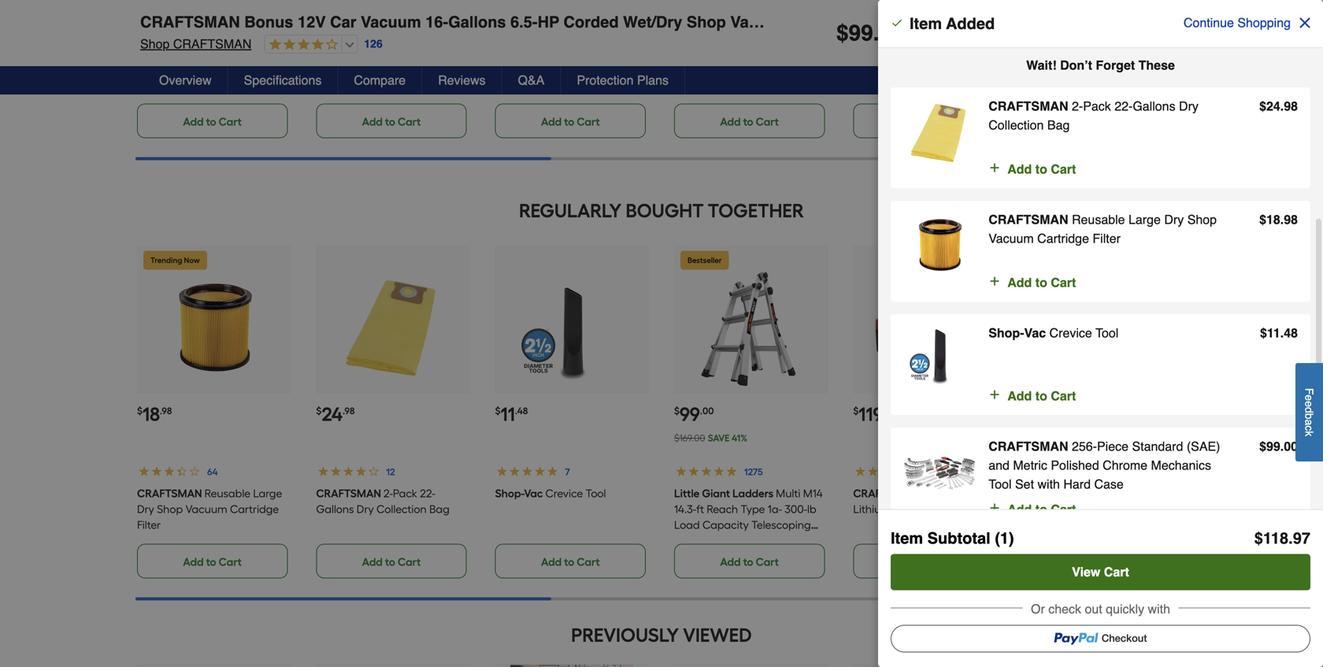 Task type: locate. For each thing, give the bounding box(es) containing it.
continue shopping
[[1184, 15, 1292, 30]]

save inside 99 list item
[[708, 433, 730, 444]]

continue
[[1184, 15, 1235, 30]]

11%
[[1087, 433, 1101, 444]]

0 vertical spatial filter
[[1093, 231, 1121, 246]]

gallons inside 2-pack 22- gallons dry collection bag
[[316, 503, 354, 516]]

0 vertical spatial pack
[[1084, 99, 1112, 113]]

reviews
[[438, 73, 486, 87]]

hp inside 9-gallons 5-hp corded wet/dry shop vacuum with accessories included
[[240, 46, 255, 60]]

together
[[708, 199, 805, 222]]

1 .98 from the left
[[160, 405, 172, 417]]

$ inside $ 39 .98
[[1033, 405, 1038, 417]]

add inside 119 list item
[[900, 555, 920, 569]]

5- right 126
[[384, 46, 393, 60]]

cart
[[219, 115, 242, 128], [398, 115, 421, 128], [577, 115, 600, 128], [756, 115, 779, 128], [935, 115, 959, 128], [1052, 162, 1077, 177], [1052, 275, 1077, 290], [1052, 389, 1077, 403], [1052, 502, 1077, 517], [219, 555, 242, 569], [398, 555, 421, 569], [577, 555, 600, 569], [756, 555, 779, 569], [935, 555, 959, 569], [1115, 555, 1138, 569], [1105, 565, 1130, 580]]

with down q&a
[[540, 94, 561, 107]]

1 vertical spatial pack
[[393, 487, 418, 500]]

corded inside 2.5-gallons 2-hp corded wet/dry shop vacuum with accessories included
[[675, 62, 712, 76]]

dewalt up (100-
[[1033, 487, 1075, 500]]

2 5- from the left
[[384, 46, 393, 60]]

2.5-gallons 2-hp corded wet/dry shop vacuum with accessories included link
[[675, 0, 829, 107], [675, 46, 824, 107]]

3 .98 from the left
[[1059, 405, 1071, 417]]

1 5- from the left
[[231, 46, 240, 60]]

2 plus image from the top
[[989, 273, 1002, 289]]

1 vertical spatial 22-
[[420, 487, 436, 500]]

.48
[[515, 405, 528, 417]]

hp up q&a
[[538, 13, 560, 31]]

corded inside '5-gallons 4-hp corded wet/dry shop vacuum with accessories included'
[[316, 62, 354, 76]]

bag inside 2-pack 22- gallons dry collection bag
[[430, 503, 450, 516]]

. for 11
[[1281, 326, 1285, 340]]

6- down the "detachable"
[[586, 62, 595, 76]]

0 horizontal spatial .98
[[160, 405, 172, 417]]

2 vertical spatial 99
[[1267, 439, 1281, 454]]

1 plus image from the top
[[989, 160, 1002, 176]]

0 horizontal spatial tool
[[586, 487, 606, 500]]

wet/dry down 2.5-
[[715, 62, 757, 76]]

2 horizontal spatial 12-
[[1172, 46, 1185, 60]]

list item containing 2.5-gallons 2-hp corded wet/dry shop vacuum with accessories included
[[675, 0, 829, 138]]

plus image down the ah;
[[989, 500, 1002, 516]]

plus image for shop-vac
[[989, 387, 1002, 403]]

18 list item
[[137, 245, 291, 579]]

shop craftsman
[[140, 37, 252, 51]]

add to cart inside 11 "list item"
[[541, 555, 600, 569]]

1 2.5-gallons 2-hp corded wet/dry shop vacuum with accessories included link from the top
[[675, 0, 829, 107]]

wet/dry down shop-vac
[[894, 62, 936, 76]]

1 vertical spatial reusable large dry shop vacuum cartridge filter
[[137, 487, 282, 532]]

add to cart link inside 119 list item
[[854, 544, 1005, 579]]

.00 inside 99 list item
[[701, 405, 714, 417]]

2 add to cart button from the top
[[989, 273, 1077, 292]]

ladders
[[733, 487, 774, 500]]

.98 inside $ 39 .98
[[1059, 405, 1071, 417]]

1 vertical spatial reusable
[[205, 487, 251, 500]]

product image
[[905, 97, 975, 172], [904, 210, 977, 283], [904, 324, 977, 386], [904, 437, 977, 510]]

1 list item from the left
[[137, 0, 291, 138]]

with down 126
[[361, 78, 382, 91]]

previously viewed heading
[[136, 620, 1188, 651]]

0 horizontal spatial 6-
[[586, 62, 595, 76]]

corded down shop-vac
[[854, 62, 891, 76]]

2 save from the left
[[1063, 433, 1085, 444]]

shop inside detachable blower 12-gallons 6-hp corded wet/dry shop vacuum with accessories included
[[580, 78, 606, 91]]

stealthsonic
[[1077, 46, 1139, 60]]

1 horizontal spatial .98
[[343, 405, 355, 417]]

add to cart link inside 11 "list item"
[[495, 544, 646, 579]]

5- right 9-
[[231, 46, 240, 60]]

1 horizontal spatial shop-vac crevice tool
[[989, 326, 1119, 340]]

add to cart link for list item containing detachable blower 12-gallons 6-hp corded wet/dry shop vacuum with accessories included
[[495, 103, 646, 138]]

1 vertical spatial 11
[[501, 403, 515, 426]]

5 list item from the left
[[854, 0, 1008, 138]]

plus image up and
[[989, 387, 1002, 403]]

item right checkmark image
[[910, 15, 943, 33]]

impact driver bit (100-piece)
[[1033, 487, 1161, 516]]

ah;
[[989, 487, 1006, 500]]

12- right quiet
[[1172, 46, 1185, 60]]

12- inside stealthsonic quiet 12- gallons 5.5-hp corded wet/dry shop vacuum with accessories included
[[1172, 46, 1185, 60]]

$ 24 .98
[[316, 403, 355, 426]]

hp down bonus
[[240, 46, 255, 60]]

pack inside '2-pack 22-gallons dry collection bag'
[[1084, 99, 1112, 113]]

vacuum inside 9-gallons 5-hp corded wet/dry shop vacuum with accessories included
[[137, 78, 179, 91]]

item for item subtotal (1)
[[891, 530, 924, 548]]

24 for $ 24 .98
[[322, 403, 343, 426]]

1 vertical spatial filter
[[137, 518, 161, 532]]

0 vertical spatial shop-
[[854, 46, 883, 60]]

1 horizontal spatial tool
[[989, 477, 1012, 492]]

hp down the "detachable"
[[595, 62, 609, 76]]

add to cart inside 39 list item
[[1079, 555, 1138, 569]]

1 98 from the top
[[1285, 99, 1299, 113]]

(sae)
[[1187, 439, 1221, 454]]

add to cart link for list item containing shop-vac
[[854, 103, 1005, 138]]

regularly bought together
[[519, 199, 805, 222]]

craftsman inside 18 list item
[[137, 487, 202, 500]]

1 e from the top
[[1304, 395, 1316, 401]]

$ 11 .48
[[495, 403, 528, 426]]

0 vertical spatial 2-
[[801, 46, 810, 60]]

.00 for little giant ladders
[[701, 405, 714, 417]]

2 98 from the top
[[1285, 212, 1299, 227]]

to inside 119 list item
[[923, 555, 933, 569]]

0 vertical spatial 98
[[1285, 99, 1299, 113]]

$ 99 .00 inside 99 list item
[[675, 403, 714, 426]]

1 vertical spatial 6-
[[586, 62, 595, 76]]

1 vertical spatial collection
[[377, 503, 427, 516]]

wet/dry inside stealthsonic quiet 12- gallons 5.5-hp corded wet/dry shop vacuum with accessories included
[[1033, 78, 1075, 91]]

with down 9-
[[182, 78, 203, 91]]

1 horizontal spatial .00
[[884, 405, 898, 417]]

specifications
[[244, 73, 322, 87]]

1 horizontal spatial 24
[[1267, 99, 1281, 113]]

0 horizontal spatial 2-
[[384, 487, 393, 500]]

wet/dry down wait!
[[1033, 78, 1075, 91]]

e up d
[[1304, 395, 1316, 401]]

2- for 2-pack 22- gallons dry collection bag
[[384, 487, 393, 500]]

lithium
[[854, 503, 891, 516]]

checkmark image
[[891, 17, 904, 29]]

18 inside 18 list item
[[143, 403, 160, 426]]

regularly
[[519, 199, 622, 222]]

case
[[1095, 477, 1124, 492]]

hp down stealthsonic
[[1091, 62, 1106, 76]]

ft
[[697, 503, 704, 516]]

2 e from the top
[[1304, 401, 1316, 407]]

tool inside "256-piece standard (sae) and metric polished chrome mechanics tool set with hard case"
[[989, 477, 1012, 492]]

2 detachable blower 12-gallons 6-hp corded wet/dry shop vacuum with accessories included link from the top
[[495, 46, 623, 123]]

1 horizontal spatial save
[[1063, 433, 1085, 444]]

2 .98 from the left
[[343, 405, 355, 417]]

$ 18 .98
[[137, 403, 172, 426]]

item down the ion
[[891, 530, 924, 548]]

1 horizontal spatial collection
[[989, 118, 1045, 132]]

wet/dry up plans
[[623, 13, 683, 31]]

1 horizontal spatial 6-
[[958, 46, 967, 60]]

1 horizontal spatial pack
[[1084, 99, 1112, 113]]

cart inside 18 list item
[[219, 555, 242, 569]]

craftsman inside list item
[[316, 46, 381, 60]]

98 for $ 24 . 98
[[1285, 99, 1299, 113]]

0 horizontal spatial $ 99 .00
[[675, 403, 714, 426]]

0 vertical spatial 11
[[1268, 326, 1281, 340]]

accessories inside '5-gallons 4-hp corded wet/dry shop vacuum with accessories included'
[[385, 78, 443, 91]]

1 horizontal spatial 22-
[[1115, 99, 1133, 113]]

1 vertical spatial 24
[[322, 403, 343, 426]]

24
[[1267, 99, 1281, 113], [322, 403, 343, 426]]

detachable
[[563, 46, 621, 60]]

0 vertical spatial item
[[910, 15, 943, 33]]

position
[[703, 534, 742, 548]]

.
[[874, 20, 880, 46], [1281, 99, 1285, 113], [1281, 212, 1285, 227], [1281, 326, 1285, 340], [1289, 530, 1294, 548]]

1 horizontal spatial 99
[[849, 20, 874, 46]]

add inside 18 list item
[[183, 555, 204, 569]]

12- for stealthsonic quiet 12- gallons 5.5-hp corded wet/dry shop vacuum with accessories included
[[1172, 46, 1185, 60]]

11 list item
[[495, 245, 649, 579]]

2 vertical spatial 2-
[[384, 487, 393, 500]]

piece
[[1098, 439, 1129, 454]]

2- inside '2-pack 22-gallons dry collection bag'
[[1073, 99, 1084, 113]]

118
[[1264, 530, 1289, 548]]

dewalt left 9-
[[137, 46, 179, 60]]

0 horizontal spatial crevice
[[546, 487, 583, 500]]

don't
[[1061, 58, 1093, 73]]

item
[[910, 15, 943, 33], [891, 530, 924, 548]]

0 vertical spatial crevice
[[1050, 326, 1093, 340]]

corded down blower
[[495, 78, 533, 91]]

gallons inside detachable blower 12-gallons 6-hp corded wet/dry shop vacuum with accessories included
[[545, 62, 583, 76]]

vacuum inside 18 list item
[[186, 503, 227, 516]]

dewalt inside 39 list item
[[1033, 487, 1075, 500]]

collection for 2-pack 22-gallons dry collection bag
[[989, 118, 1045, 132]]

1 horizontal spatial 18
[[1267, 212, 1281, 227]]

little
[[675, 487, 700, 500]]

to inside 99 list item
[[744, 555, 754, 569]]

add to cart inside 119 list item
[[900, 555, 959, 569]]

2 list item from the left
[[316, 0, 470, 138]]

collection inside '2-pack 22-gallons dry collection bag'
[[989, 118, 1045, 132]]

hp inside the 12-gallons 6-hp corded wet/dry shop vacuum with accessories included
[[967, 46, 982, 60]]

0 horizontal spatial shop-
[[495, 487, 524, 500]]

11 inside "list item"
[[501, 403, 515, 426]]

corded down "shop craftsman"
[[137, 62, 175, 76]]

11 for $ 11 . 48
[[1268, 326, 1281, 340]]

0 horizontal spatial filter
[[137, 518, 161, 532]]

0 vertical spatial collection
[[989, 118, 1045, 132]]

12-gallons 6-hp corded wet/dry shop vacuum with accessories included
[[854, 46, 982, 107]]

compare
[[354, 73, 406, 87]]

1 horizontal spatial bag
[[1048, 118, 1070, 132]]

0 horizontal spatial 24
[[322, 403, 343, 426]]

with inside the 12-gallons 6-hp corded wet/dry shop vacuum with accessories included
[[898, 78, 920, 91]]

q&a
[[518, 73, 545, 87]]

corded right plans
[[675, 62, 712, 76]]

0 vertical spatial cartridge
[[1038, 231, 1090, 246]]

22- inside '2-pack 22-gallons dry collection bag'
[[1115, 99, 1133, 113]]

or check out quickly with
[[1032, 602, 1171, 617]]

2- for 2-pack 22-gallons dry collection bag
[[1073, 99, 1084, 113]]

add to cart for 18 list item
[[183, 555, 242, 569]]

5-
[[231, 46, 240, 60], [384, 46, 393, 60]]

0 horizontal spatial reusable
[[205, 487, 251, 500]]

24 for $ 24 . 98
[[1267, 99, 1281, 113]]

4 list item from the left
[[675, 0, 829, 138]]

filter
[[1093, 231, 1121, 246], [137, 518, 161, 532]]

add to cart for 39 list item on the right of the page
[[1079, 555, 1138, 569]]

12-
[[904, 46, 917, 60], [1172, 46, 1185, 60], [532, 62, 545, 76]]

add to cart inside the 24 list item
[[362, 555, 421, 569]]

1 vertical spatial cartridge
[[230, 503, 279, 516]]

list item containing detachable blower 12-gallons 6-hp corded wet/dry shop vacuum with accessories included
[[495, 0, 649, 138]]

plus image for reusable large dry shop vacuum cartridge filter
[[989, 273, 1002, 289]]

to
[[206, 115, 216, 128], [385, 115, 396, 128], [564, 115, 575, 128], [744, 115, 754, 128], [923, 115, 933, 128], [1036, 162, 1048, 177], [1036, 275, 1048, 290], [1036, 389, 1048, 403], [1036, 502, 1048, 517], [206, 555, 216, 569], [385, 555, 396, 569], [564, 555, 575, 569], [744, 555, 754, 569], [923, 555, 933, 569], [1102, 555, 1112, 569]]

corded up the "detachable"
[[564, 13, 619, 31]]

dewalt
[[137, 46, 179, 60], [1033, 46, 1075, 60], [1033, 487, 1075, 500]]

add to cart for the 24 list item
[[362, 555, 421, 569]]

12- down 00
[[904, 46, 917, 60]]

f
[[1304, 388, 1316, 395]]

with right set
[[1038, 477, 1061, 492]]

2- inside 2-pack 22- gallons dry collection bag
[[384, 487, 393, 500]]

0 horizontal spatial 11
[[501, 403, 515, 426]]

included inside 9-gallons 5-hp corded wet/dry shop vacuum with accessories included
[[137, 94, 180, 107]]

0 horizontal spatial shop-vac crevice tool
[[495, 487, 606, 500]]

car
[[330, 13, 357, 31]]

0 horizontal spatial 5-
[[231, 46, 240, 60]]

1 vertical spatial bag
[[430, 503, 450, 516]]

12v
[[298, 13, 326, 31]]

corded down stealthsonic
[[1108, 62, 1146, 76]]

hp up reviews
[[443, 46, 458, 60]]

1 plus image from the top
[[989, 387, 1002, 403]]

set
[[1016, 477, 1035, 492]]

4.2 stars image
[[265, 38, 338, 52]]

119
[[859, 403, 884, 426]]

wet/dry inside detachable blower 12-gallons 6-hp corded wet/dry shop vacuum with accessories included
[[536, 78, 578, 91]]

reusable large dry shop vacuum cartridge filter inside 18 list item
[[137, 487, 282, 532]]

1 horizontal spatial shop-
[[854, 46, 883, 60]]

dewalt for 5.5-
[[1033, 46, 1075, 60]]

.98 inside the $ 18 .98
[[160, 405, 172, 417]]

dry
[[1180, 99, 1199, 113], [1165, 212, 1185, 227], [137, 503, 154, 516], [357, 503, 374, 516]]

with inside '5-gallons 4-hp corded wet/dry shop vacuum with accessories included'
[[361, 78, 382, 91]]

0 vertical spatial bag
[[1048, 118, 1070, 132]]

close image
[[1298, 15, 1314, 31]]

1 vertical spatial crevice
[[546, 487, 583, 500]]

3 list item from the left
[[495, 0, 649, 138]]

shop- inside list item
[[854, 46, 883, 60]]

0 horizontal spatial large
[[253, 487, 282, 500]]

1 vertical spatial 98
[[1285, 212, 1299, 227]]

1 vertical spatial plus image
[[989, 500, 1002, 516]]

11
[[1268, 326, 1281, 340], [501, 403, 515, 426]]

shop inside 18 list item
[[157, 503, 183, 516]]

add to cart button for metric
[[989, 500, 1077, 519]]

3 add to cart button from the top
[[989, 387, 1077, 406]]

9-gallons 5-hp corded wet/dry shop vacuum with accessories included
[[137, 46, 264, 107]]

wet/dry down 9-
[[177, 62, 219, 76]]

119 list item
[[854, 245, 1008, 579]]

with inside stealthsonic quiet 12- gallons 5.5-hp corded wet/dry shop vacuum with accessories included
[[1151, 78, 1172, 91]]

list item containing craftsman
[[316, 0, 470, 138]]

wet/dry down 126
[[357, 62, 399, 76]]

add to cart link inside 39 list item
[[1033, 544, 1184, 579]]

corded
[[564, 13, 619, 31], [137, 62, 175, 76], [316, 62, 354, 76], [675, 62, 712, 76], [854, 62, 891, 76], [1108, 62, 1146, 76], [495, 78, 533, 91]]

1 vertical spatial large
[[253, 487, 282, 500]]

1 vertical spatial $ 99 .00
[[1260, 439, 1299, 454]]

1 vertical spatial 2-
[[1073, 99, 1084, 113]]

0 vertical spatial $ 99 .00
[[675, 403, 714, 426]]

bag inside '2-pack 22-gallons dry collection bag'
[[1048, 118, 1070, 132]]

with down these
[[1151, 78, 1172, 91]]

18 for $ 18 . 98
[[1267, 212, 1281, 227]]

1 vertical spatial shop-
[[989, 326, 1025, 340]]

4 add to cart button from the top
[[989, 500, 1077, 519]]

wait! don't forget these
[[1027, 58, 1176, 73]]

1 horizontal spatial large
[[1129, 212, 1162, 227]]

39
[[1038, 403, 1059, 426]]

add
[[183, 115, 204, 128], [362, 115, 383, 128], [541, 115, 562, 128], [721, 115, 741, 128], [900, 115, 920, 128], [1008, 162, 1033, 177], [1008, 275, 1033, 290], [1008, 389, 1033, 403], [1008, 502, 1033, 517], [183, 555, 204, 569], [362, 555, 383, 569], [541, 555, 562, 569], [721, 555, 741, 569], [900, 555, 920, 569], [1079, 555, 1099, 569]]

with inside detachable blower 12-gallons 6-hp corded wet/dry shop vacuum with accessories included
[[540, 94, 561, 107]]

corded down 4.2 stars image
[[316, 62, 354, 76]]

6- down added
[[958, 46, 967, 60]]

with right plans
[[719, 78, 740, 91]]

0 horizontal spatial collection
[[377, 503, 427, 516]]

ion
[[894, 503, 909, 516]]

reusable
[[1073, 212, 1126, 227], [205, 487, 251, 500]]

out
[[1086, 602, 1103, 617]]

2 vertical spatial shop-
[[495, 487, 524, 500]]

with down shop-vac
[[898, 78, 920, 91]]

. for 18
[[1281, 212, 1285, 227]]

stealthsonic quiet 12- gallons 5.5-hp corded wet/dry shop vacuum with accessories included
[[1033, 46, 1185, 107]]

dewalt up 5.5-
[[1033, 46, 1075, 60]]

2 horizontal spatial shop-
[[989, 326, 1025, 340]]

1 save from the left
[[708, 433, 730, 444]]

e up the b
[[1304, 401, 1316, 407]]

plus image
[[989, 160, 1002, 176], [989, 273, 1002, 289]]

22- inside 2-pack 22- gallons dry collection bag
[[420, 487, 436, 500]]

d
[[1304, 407, 1316, 414]]

collection for 2-pack 22- gallons dry collection bag
[[377, 503, 427, 516]]

hp down added
[[967, 46, 982, 60]]

wet/dry down the "detachable"
[[536, 78, 578, 91]]

large inside 18 list item
[[253, 487, 282, 500]]

1 vertical spatial 18
[[143, 403, 160, 426]]

vacuum inside the 12-gallons 6-hp corded wet/dry shop vacuum with accessories included
[[854, 78, 896, 91]]

1 vertical spatial item
[[891, 530, 924, 548]]

11 for $ 11 .48
[[501, 403, 515, 426]]

collection
[[989, 118, 1045, 132], [377, 503, 427, 516]]

1 vertical spatial 99
[[680, 403, 701, 426]]

0 vertical spatial reusable
[[1073, 212, 1126, 227]]

add to cart link inside the 24 list item
[[316, 544, 467, 579]]

0 horizontal spatial 99
[[680, 403, 701, 426]]

2 horizontal spatial .98
[[1059, 405, 1071, 417]]

1 horizontal spatial 11
[[1268, 326, 1281, 340]]

bit
[[1148, 487, 1161, 500]]

plus image
[[989, 387, 1002, 403], [989, 500, 1002, 516]]

2 vertical spatial vac
[[524, 487, 543, 500]]

volt
[[959, 487, 978, 500]]

multi
[[776, 487, 801, 500]]

2 plus image from the top
[[989, 500, 1002, 516]]

hp inside '5-gallons 4-hp corded wet/dry shop vacuum with accessories included'
[[443, 46, 458, 60]]

0 horizontal spatial vac
[[524, 487, 543, 500]]

0 horizontal spatial cartridge
[[230, 503, 279, 516]]

0 horizontal spatial .00
[[701, 405, 714, 417]]

12- right blower
[[532, 62, 545, 76]]

hp left shop-vac
[[810, 46, 824, 60]]

1 horizontal spatial reusable large dry shop vacuum cartridge filter
[[989, 212, 1218, 246]]

2- inside 2.5-gallons 2-hp corded wet/dry shop vacuum with accessories included
[[801, 46, 810, 60]]

1 horizontal spatial 12-
[[904, 46, 917, 60]]

0 horizontal spatial 18
[[143, 403, 160, 426]]

2 2.5-gallons 2-hp corded wet/dry shop vacuum with accessories included link from the top
[[675, 46, 824, 107]]

crevice inside 11 "list item"
[[546, 487, 583, 500]]

bag
[[1048, 118, 1070, 132], [430, 503, 450, 516]]

0 vertical spatial reusable large dry shop vacuum cartridge filter
[[989, 212, 1218, 246]]

0 vertical spatial 6-
[[958, 46, 967, 60]]

accessories inside stealthsonic quiet 12- gallons 5.5-hp corded wet/dry shop vacuum with accessories included
[[1033, 94, 1092, 107]]

gallons inside the 12-gallons 6-hp corded wet/dry shop vacuum with accessories included
[[917, 46, 955, 60]]

multi-
[[675, 534, 703, 548]]

0 horizontal spatial save
[[708, 433, 730, 444]]

. for 118
[[1289, 530, 1294, 548]]

0 vertical spatial 24
[[1267, 99, 1281, 113]]

0 vertical spatial plus image
[[989, 387, 1002, 403]]

add to cart link for 18 list item
[[137, 544, 288, 579]]

added
[[947, 15, 995, 33]]

list item
[[137, 0, 291, 138], [316, 0, 470, 138], [495, 0, 649, 138], [675, 0, 829, 138], [854, 0, 1008, 138], [1033, 0, 1187, 138]]

add to cart link inside 18 list item
[[137, 544, 288, 579]]

save left 41%
[[708, 433, 730, 444]]

and
[[989, 458, 1010, 473]]

save
[[708, 433, 730, 444], [1063, 433, 1085, 444]]

capacity
[[703, 518, 749, 532]]

crevice
[[1050, 326, 1093, 340], [546, 487, 583, 500]]

add to cart inside 99 list item
[[721, 555, 779, 569]]

vacuum
[[361, 13, 421, 31], [731, 13, 791, 31], [137, 78, 179, 91], [316, 78, 358, 91], [675, 78, 716, 91], [854, 78, 896, 91], [1106, 78, 1148, 91], [495, 94, 537, 107], [989, 231, 1035, 246], [186, 503, 227, 516]]

1 add to cart button from the top
[[989, 160, 1077, 179]]

$44.98 save 11%
[[1033, 433, 1101, 444]]

0 vertical spatial 18
[[1267, 212, 1281, 227]]

save left 11%
[[1063, 433, 1085, 444]]

add to cart button for collection
[[989, 160, 1077, 179]]

add to cart link for first list item from the left
[[137, 103, 288, 138]]

dewalt for piece)
[[1033, 487, 1075, 500]]

cart inside button
[[1105, 565, 1130, 580]]

pack inside 2-pack 22- gallons dry collection bag
[[393, 487, 418, 500]]

load
[[675, 518, 700, 532]]

with inside 2.5-gallons 2-hp corded wet/dry shop vacuum with accessories included
[[719, 78, 740, 91]]

0 horizontal spatial reusable large dry shop vacuum cartridge filter
[[137, 487, 282, 532]]

shop inside the 12-gallons 6-hp corded wet/dry shop vacuum with accessories included
[[939, 62, 965, 76]]

(100-
[[1033, 503, 1057, 516]]

0 horizontal spatial 12-
[[532, 62, 545, 76]]

0 vertical spatial large
[[1129, 212, 1162, 227]]

0 horizontal spatial bag
[[430, 503, 450, 516]]

2 horizontal spatial 2-
[[1073, 99, 1084, 113]]

$169.00
[[675, 433, 706, 444]]

$ inside 99 list item
[[675, 405, 680, 417]]

plus image for craftsman
[[989, 500, 1002, 516]]

24 list item
[[316, 245, 470, 579]]

0 vertical spatial plus image
[[989, 160, 1002, 176]]

f e e d b a c k
[[1304, 388, 1316, 437]]

. for 99
[[874, 20, 880, 46]]

add inside 11 "list item"
[[541, 555, 562, 569]]



Task type: describe. For each thing, give the bounding box(es) containing it.
$ 39 .98
[[1033, 403, 1071, 426]]

wet/dry inside '5-gallons 4-hp corded wet/dry shop vacuum with accessories included'
[[357, 62, 399, 76]]

viewed
[[684, 624, 752, 647]]

hp inside 2.5-gallons 2-hp corded wet/dry shop vacuum with accessories included
[[810, 46, 824, 60]]

these
[[1139, 58, 1176, 73]]

dewalt for corded
[[137, 46, 179, 60]]

corded inside 9-gallons 5-hp corded wet/dry shop vacuum with accessories included
[[137, 62, 175, 76]]

giant
[[702, 487, 731, 500]]

shop- inside 11 "list item"
[[495, 487, 524, 500]]

cart inside 39 list item
[[1115, 555, 1138, 569]]

ion)
[[923, 503, 942, 516]]

126
[[364, 38, 383, 50]]

add to cart link for 39 list item on the right of the page
[[1033, 544, 1184, 579]]

view cart
[[1073, 565, 1130, 580]]

reach
[[707, 503, 739, 516]]

vacuum inside detachable blower 12-gallons 6-hp corded wet/dry shop vacuum with accessories included
[[495, 94, 537, 107]]

save for 39
[[1063, 433, 1085, 444]]

q&a button
[[503, 66, 561, 95]]

lb
[[808, 503, 817, 516]]

tool inside 11 "list item"
[[586, 487, 606, 500]]

arrow up image
[[1155, 111, 1167, 124]]

add to cart for list item containing detachable blower 12-gallons 6-hp corded wet/dry shop vacuum with accessories included
[[541, 115, 600, 128]]

with inside "256-piece standard (sae) and metric polished chrome mechanics tool set with hard case"
[[1038, 477, 1061, 492]]

ladder
[[744, 534, 780, 548]]

98 for $ 18 . 98
[[1285, 212, 1299, 227]]

0 vertical spatial shop-vac crevice tool
[[989, 326, 1119, 340]]

included inside stealthsonic quiet 12- gallons 5.5-hp corded wet/dry shop vacuum with accessories included
[[1094, 94, 1137, 107]]

5- inside 9-gallons 5-hp corded wet/dry shop vacuum with accessories included
[[231, 46, 240, 60]]

vacuum inside '5-gallons 4-hp corded wet/dry shop vacuum with accessories included'
[[316, 78, 358, 91]]

add to cart link for 11 "list item"
[[495, 544, 646, 579]]

reusable inside 18 list item
[[205, 487, 251, 500]]

bonus
[[244, 13, 293, 31]]

add to cart for list item containing shop-vac
[[900, 115, 959, 128]]

$44.98
[[1033, 433, 1061, 444]]

add to cart link for list item containing 2.5-gallons 2-hp corded wet/dry shop vacuum with accessories included
[[675, 103, 825, 138]]

compare button
[[338, 66, 423, 95]]

driver
[[1116, 487, 1145, 500]]

1 horizontal spatial cartridge
[[1038, 231, 1090, 246]]

00
[[880, 20, 904, 46]]

5.5-
[[1073, 62, 1091, 76]]

multi m14 14.3-ft reach type 1a- 300-lb load capacity telescoping multi-position ladder
[[675, 487, 823, 548]]

$ inside the $ 18 .98
[[137, 405, 143, 417]]

with inside 9-gallons 5-hp corded wet/dry shop vacuum with accessories included
[[182, 78, 203, 91]]

6- inside detachable blower 12-gallons 6-hp corded wet/dry shop vacuum with accessories included
[[586, 62, 595, 76]]

cart inside 99 list item
[[756, 555, 779, 569]]

99 list item
[[675, 245, 829, 579]]

accessories inside 9-gallons 5-hp corded wet/dry shop vacuum with accessories included
[[206, 78, 264, 91]]

add to cart for list item containing craftsman
[[362, 115, 421, 128]]

battery
[[945, 503, 981, 516]]

add to cart for 119 list item
[[900, 555, 959, 569]]

add to cart link for list item containing craftsman
[[316, 103, 467, 138]]

add inside 39 list item
[[1079, 555, 1099, 569]]

pack for 2-pack 22-gallons dry collection bag
[[1084, 99, 1112, 113]]

$ inside $ 24 .98
[[316, 405, 322, 417]]

product image for 2-pack 22-gallons dry collection bag
[[905, 97, 975, 172]]

plans
[[637, 73, 669, 87]]

add to cart for list item containing 2.5-gallons 2-hp corded wet/dry shop vacuum with accessories included
[[721, 115, 779, 128]]

1a-
[[768, 503, 783, 516]]

4
[[980, 487, 987, 500]]

shop inside 2.5-gallons 2-hp corded wet/dry shop vacuum with accessories included
[[760, 62, 786, 76]]

shop inside 9-gallons 5-hp corded wet/dry shop vacuum with accessories included
[[222, 62, 248, 76]]

cart inside 11 "list item"
[[577, 555, 600, 569]]

hard
[[1064, 477, 1091, 492]]

gallons inside '5-gallons 4-hp corded wet/dry shop vacuum with accessories included'
[[393, 46, 431, 60]]

metric
[[1014, 458, 1048, 473]]

included inside 2.5-gallons 2-hp corded wet/dry shop vacuum with accessories included
[[675, 94, 718, 107]]

$ 18 . 98
[[1260, 212, 1299, 227]]

list item containing shop-vac
[[854, 0, 1008, 138]]

chrome
[[1103, 458, 1148, 473]]

hp inside detachable blower 12-gallons 6-hp corded wet/dry shop vacuum with accessories included
[[595, 62, 609, 76]]

detachable blower 12-gallons 6-hp corded wet/dry shop vacuum with accessories included link inside list item
[[495, 46, 623, 123]]

dry inside '2-pack 22-gallons dry collection bag'
[[1180, 99, 1199, 113]]

1 horizontal spatial $ 99 .00
[[1260, 439, 1299, 454]]

add to cart link for 99 list item
[[675, 544, 825, 579]]

gallons inside 9-gallons 5-hp corded wet/dry shop vacuum with accessories included
[[190, 46, 228, 60]]

add to cart link for 119 list item
[[854, 544, 1005, 579]]

protection plans
[[577, 73, 669, 87]]

v20 20-volt 4 ah; lithium ion (li-ion) battery
[[854, 487, 1006, 516]]

$ inside '$ 11 .48'
[[495, 405, 501, 417]]

2 horizontal spatial 99
[[1267, 439, 1281, 454]]

.98 for 39
[[1059, 405, 1071, 417]]

bag for 2-pack 22- gallons dry collection bag
[[430, 503, 450, 516]]

cart inside 119 list item
[[935, 555, 959, 569]]

1 horizontal spatial reusable
[[1073, 212, 1126, 227]]

telescoping
[[752, 518, 812, 532]]

2 horizontal spatial tool
[[1096, 326, 1119, 340]]

item added
[[910, 15, 995, 33]]

$169.00 save 41%
[[675, 433, 748, 444]]

corded inside detachable blower 12-gallons 6-hp corded wet/dry shop vacuum with accessories included
[[495, 78, 533, 91]]

previously
[[572, 624, 679, 647]]

item subtotal (1)
[[891, 530, 1015, 548]]

c
[[1304, 426, 1316, 431]]

wet/dry inside the 12-gallons 6-hp corded wet/dry shop vacuum with accessories included
[[894, 62, 936, 76]]

accessories inside the 12-gallons 6-hp corded wet/dry shop vacuum with accessories included
[[922, 78, 981, 91]]

dry inside 18 list item
[[137, 503, 154, 516]]

shopping
[[1238, 15, 1292, 30]]

2 horizontal spatial .00
[[1281, 439, 1299, 454]]

piece)
[[1057, 503, 1087, 516]]

f e e d b a c k button
[[1296, 363, 1324, 462]]

6 list item from the left
[[1033, 0, 1187, 138]]

$ inside $ 119 .00
[[854, 405, 859, 417]]

39 list item
[[1033, 245, 1187, 579]]

add inside 99 list item
[[721, 555, 741, 569]]

b
[[1304, 414, 1316, 420]]

wait!
[[1027, 58, 1057, 73]]

save for 99
[[708, 433, 730, 444]]

hp inside stealthsonic quiet 12- gallons 5.5-hp corded wet/dry shop vacuum with accessories included
[[1091, 62, 1106, 76]]

to inside the 24 list item
[[385, 555, 396, 569]]

pack for 2-pack 22- gallons dry collection bag
[[393, 487, 418, 500]]

add to cart for first list item from the left
[[183, 115, 242, 128]]

included inside detachable blower 12-gallons 6-hp corded wet/dry shop vacuum with accessories included
[[495, 109, 539, 123]]

gallons inside 2.5-gallons 2-hp corded wet/dry shop vacuum with accessories included
[[760, 46, 798, 60]]

regularly bought together heading
[[136, 195, 1188, 226]]

to inside 11 "list item"
[[564, 555, 575, 569]]

.00 for craftsman
[[884, 405, 898, 417]]

shop inside stealthsonic quiet 12- gallons 5.5-hp corded wet/dry shop vacuum with accessories included
[[1078, 78, 1104, 91]]

2.5-gallons 2-hp corded wet/dry shop vacuum with accessories included
[[675, 46, 824, 107]]

view
[[1073, 565, 1101, 580]]

22- for 2-pack 22- gallons dry collection bag
[[420, 487, 436, 500]]

chat invite button image
[[1252, 610, 1300, 658]]

product image for reusable large dry shop vacuum cartridge filter
[[904, 210, 977, 283]]

$ 99 . 00
[[837, 20, 904, 46]]

4-
[[434, 46, 443, 60]]

included inside the 12-gallons 6-hp corded wet/dry shop vacuum with accessories included
[[854, 94, 897, 107]]

bought
[[626, 199, 704, 222]]

1 horizontal spatial vac
[[883, 46, 902, 60]]

overview
[[159, 73, 212, 87]]

add inside the 24 list item
[[362, 555, 383, 569]]

specifications button
[[228, 66, 338, 95]]

18 for $ 18 .98
[[143, 403, 160, 426]]

plus image for 2-pack 22-gallons dry collection bag
[[989, 160, 1002, 176]]

product image for 256-piece standard (sae) and metric polished chrome mechanics tool set with hard case
[[904, 437, 977, 510]]

1 detachable blower 12-gallons 6-hp corded wet/dry shop vacuum with accessories included link from the top
[[495, 0, 649, 123]]

(1)
[[996, 530, 1015, 548]]

view cart button
[[891, 554, 1311, 591]]

or
[[1032, 602, 1046, 617]]

12- inside the 12-gallons 6-hp corded wet/dry shop vacuum with accessories included
[[904, 46, 917, 60]]

shop-vac crevice tool inside 11 "list item"
[[495, 487, 606, 500]]

corded inside stealthsonic quiet 12- gallons 5.5-hp corded wet/dry shop vacuum with accessories included
[[1108, 62, 1146, 76]]

bag for 2-pack 22-gallons dry collection bag
[[1048, 118, 1070, 132]]

m14
[[804, 487, 823, 500]]

6- inside the 12-gallons 6-hp corded wet/dry shop vacuum with accessories included
[[958, 46, 967, 60]]

included inside '5-gallons 4-hp corded wet/dry shop vacuum with accessories included'
[[316, 94, 360, 107]]

vacuum inside stealthsonic quiet 12- gallons 5.5-hp corded wet/dry shop vacuum with accessories included
[[1106, 78, 1148, 91]]

add to cart button for cartridge
[[989, 273, 1077, 292]]

reviews button
[[423, 66, 503, 95]]

blower
[[495, 62, 529, 76]]

1 horizontal spatial crevice
[[1050, 326, 1093, 340]]

subtotal
[[928, 530, 991, 548]]

2-pack 22-gallons dry collection bag
[[989, 99, 1199, 132]]

to inside 18 list item
[[206, 555, 216, 569]]

$ 11 . 48
[[1261, 326, 1299, 340]]

with left $ 99 . 00
[[796, 13, 827, 31]]

to inside 39 list item
[[1102, 555, 1112, 569]]

2.5-gallons 2-hp corded wet/dry shop vacuum with accessories included link inside list item
[[675, 46, 824, 107]]

. for 24
[[1281, 99, 1285, 113]]

standard
[[1133, 439, 1184, 454]]

type
[[741, 503, 766, 516]]

gallons inside stealthsonic quiet 12- gallons 5.5-hp corded wet/dry shop vacuum with accessories included
[[1033, 62, 1071, 76]]

5-gallons 4-hp corded wet/dry shop vacuum with accessories included
[[316, 46, 458, 107]]

add to cart for 11 "list item"
[[541, 555, 600, 569]]

.98 for 24
[[343, 405, 355, 417]]

cartridge inside 18 list item
[[230, 503, 279, 516]]

add to cart link for the 24 list item
[[316, 544, 467, 579]]

300-
[[785, 503, 808, 516]]

with right quickly
[[1149, 602, 1171, 617]]

little giant ladders
[[675, 487, 774, 500]]

corded inside the 12-gallons 6-hp corded wet/dry shop vacuum with accessories included
[[854, 62, 891, 76]]

a
[[1304, 420, 1316, 426]]

cart inside the 24 list item
[[398, 555, 421, 569]]

256-
[[1073, 439, 1098, 454]]

quiet
[[1141, 46, 1169, 60]]

22- for 2-pack 22-gallons dry collection bag
[[1115, 99, 1133, 113]]

vac inside 11 "list item"
[[524, 487, 543, 500]]

filter inside 18 list item
[[137, 518, 161, 532]]

1 horizontal spatial filter
[[1093, 231, 1121, 246]]

wet/dry inside 9-gallons 5-hp corded wet/dry shop vacuum with accessories included
[[177, 62, 219, 76]]

polished
[[1052, 458, 1100, 473]]

add to cart for 99 list item
[[721, 555, 779, 569]]

20-
[[943, 487, 959, 500]]

.98 for 18
[[160, 405, 172, 417]]

12- for detachable blower 12-gallons 6-hp corded wet/dry shop vacuum with accessories included
[[532, 62, 545, 76]]

shop inside '5-gallons 4-hp corded wet/dry shop vacuum with accessories included'
[[401, 62, 427, 76]]

check
[[1049, 602, 1082, 617]]

accessories inside detachable blower 12-gallons 6-hp corded wet/dry shop vacuum with accessories included
[[564, 94, 623, 107]]

$ 24 . 98
[[1260, 99, 1299, 113]]

wet/dry inside 2.5-gallons 2-hp corded wet/dry shop vacuum with accessories included
[[715, 62, 757, 76]]

item for item added
[[910, 15, 943, 33]]

craftsman inside 119 list item
[[854, 487, 919, 500]]

continue shopping button
[[1174, 5, 1324, 41]]

0 vertical spatial 99
[[849, 20, 874, 46]]

craftsman inside the 24 list item
[[316, 487, 381, 500]]

2-pack 22- gallons dry collection bag
[[316, 487, 450, 516]]

5- inside '5-gallons 4-hp corded wet/dry shop vacuum with accessories included'
[[384, 46, 393, 60]]

97
[[1294, 530, 1311, 548]]

gallons inside '2-pack 22-gallons dry collection bag'
[[1133, 99, 1176, 113]]

99 inside list item
[[680, 403, 701, 426]]

shop-vac
[[854, 46, 902, 60]]

vacuum inside 2.5-gallons 2-hp corded wet/dry shop vacuum with accessories included
[[675, 78, 716, 91]]

1 vertical spatial vac
[[1025, 326, 1047, 340]]

impact
[[1077, 487, 1113, 500]]

16-
[[426, 13, 449, 31]]



Task type: vqa. For each thing, say whether or not it's contained in the screenshot.


